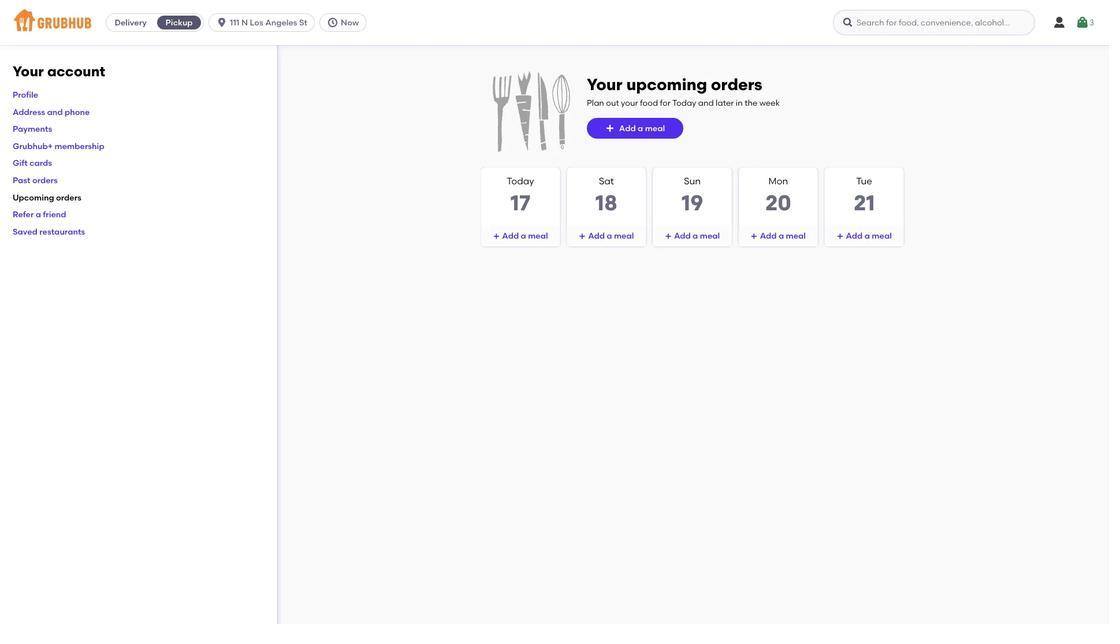 Task type: describe. For each thing, give the bounding box(es) containing it.
Search for food, convenience, alcohol... search field
[[834, 10, 1036, 35]]

today 17
[[507, 175, 535, 216]]

111
[[230, 18, 240, 27]]

past
[[13, 175, 30, 185]]

st
[[299, 18, 308, 27]]

orders for upcoming orders
[[56, 192, 81, 202]]

delivery
[[115, 18, 147, 27]]

your for upcoming
[[587, 75, 623, 94]]

pickup button
[[155, 13, 204, 32]]

refer a friend link
[[13, 209, 66, 219]]

week
[[760, 98, 780, 108]]

profile link
[[13, 90, 38, 100]]

add a meal button for 20
[[740, 226, 818, 246]]

upcoming orders
[[13, 192, 81, 202]]

add a meal button for 18
[[568, 226, 646, 246]]

in
[[736, 98, 743, 108]]

0 horizontal spatial today
[[507, 175, 535, 187]]

a for 19
[[693, 231, 699, 241]]

phone
[[65, 107, 90, 117]]

sat 18
[[596, 175, 618, 216]]

svg image for add a meal button corresponding to 17
[[493, 233, 500, 240]]

add for 19
[[675, 231, 691, 241]]

friend
[[43, 209, 66, 219]]

and inside your upcoming orders plan out your food for today and later in the week
[[699, 98, 714, 108]]

svg image inside 111 n los angeles st button
[[216, 17, 228, 28]]

refer a friend
[[13, 209, 66, 219]]

add a meal for 21
[[847, 231, 893, 241]]

add a meal down 'food'
[[620, 123, 666, 133]]

19
[[682, 190, 704, 216]]

mon 20
[[766, 175, 792, 216]]

orders inside your upcoming orders plan out your food for today and later in the week
[[712, 75, 763, 94]]

delivery button
[[106, 13, 155, 32]]

tue
[[857, 175, 873, 187]]

3
[[1090, 18, 1095, 27]]

saved restaurants link
[[13, 227, 85, 236]]

111 n los angeles st
[[230, 18, 308, 27]]

add for 17
[[503, 231, 519, 241]]

svg image for 3 button
[[1076, 16, 1090, 29]]

angeles
[[265, 18, 298, 27]]

address and phone link
[[13, 107, 90, 117]]

meal for 19
[[701, 231, 720, 241]]

svg image for add a meal button underneath your
[[606, 124, 615, 133]]

out
[[607, 98, 620, 108]]

add for 21
[[847, 231, 863, 241]]

later
[[716, 98, 734, 108]]

restaurants
[[39, 227, 85, 236]]

svg image for add a meal button associated with 18
[[579, 233, 586, 240]]

a right refer
[[36, 209, 41, 219]]

meal down 'food'
[[646, 123, 666, 133]]

add down your
[[620, 123, 636, 133]]

add a meal for 19
[[675, 231, 720, 241]]

svg image inside now button
[[327, 17, 339, 28]]

mon
[[769, 175, 789, 187]]

add a meal button for 17
[[482, 226, 560, 246]]

add a meal for 18
[[589, 231, 634, 241]]

add for 18
[[589, 231, 605, 241]]

add a meal button for 19
[[654, 226, 732, 246]]

membership
[[55, 141, 104, 151]]

upcoming orders link
[[13, 192, 81, 202]]

cards
[[30, 158, 52, 168]]



Task type: vqa. For each thing, say whether or not it's contained in the screenshot.
information.
no



Task type: locate. For each thing, give the bounding box(es) containing it.
orders up "in"
[[712, 75, 763, 94]]

your
[[622, 98, 639, 108]]

pickup
[[166, 18, 193, 27]]

your inside your upcoming orders plan out your food for today and later in the week
[[587, 75, 623, 94]]

profile
[[13, 90, 38, 100]]

a for 17
[[521, 231, 527, 241]]

1 horizontal spatial today
[[673, 98, 697, 108]]

1 vertical spatial orders
[[32, 175, 58, 185]]

a down '21'
[[865, 231, 871, 241]]

svg image for add a meal button related to 20
[[751, 233, 758, 240]]

gift
[[13, 158, 28, 168]]

refer
[[13, 209, 34, 219]]

your up profile link
[[13, 63, 44, 80]]

grubhub+ membership
[[13, 141, 104, 151]]

today inside your upcoming orders plan out your food for today and later in the week
[[673, 98, 697, 108]]

add a meal button down 20
[[740, 226, 818, 246]]

0 horizontal spatial your
[[13, 63, 44, 80]]

0 vertical spatial orders
[[712, 75, 763, 94]]

your
[[13, 63, 44, 80], [587, 75, 623, 94]]

17
[[511, 190, 531, 216]]

a down 18
[[607, 231, 613, 241]]

1 horizontal spatial your
[[587, 75, 623, 94]]

upcoming
[[627, 75, 708, 94]]

grubhub+
[[13, 141, 53, 151]]

grubhub+ membership link
[[13, 141, 104, 151]]

add down 19
[[675, 231, 691, 241]]

today
[[673, 98, 697, 108], [507, 175, 535, 187]]

a for 21
[[865, 231, 871, 241]]

address and phone
[[13, 107, 90, 117]]

orders up friend
[[56, 192, 81, 202]]

svg image
[[1076, 16, 1090, 29], [216, 17, 228, 28], [843, 17, 854, 28], [493, 233, 500, 240], [665, 233, 672, 240]]

add a meal down '21'
[[847, 231, 893, 241]]

add a meal button
[[587, 118, 684, 139], [482, 226, 560, 246], [568, 226, 646, 246], [654, 226, 732, 246], [740, 226, 818, 246], [826, 226, 904, 246]]

orders up upcoming orders
[[32, 175, 58, 185]]

svg image for 21's add a meal button
[[837, 233, 844, 240]]

meal for 21
[[873, 231, 893, 241]]

add a meal
[[620, 123, 666, 133], [503, 231, 548, 241], [589, 231, 634, 241], [675, 231, 720, 241], [761, 231, 806, 241], [847, 231, 893, 241]]

a for 18
[[607, 231, 613, 241]]

add
[[620, 123, 636, 133], [503, 231, 519, 241], [589, 231, 605, 241], [675, 231, 691, 241], [761, 231, 777, 241], [847, 231, 863, 241]]

add for 20
[[761, 231, 777, 241]]

orders
[[712, 75, 763, 94], [32, 175, 58, 185], [56, 192, 81, 202]]

svg image for 19 add a meal button
[[665, 233, 672, 240]]

food
[[641, 98, 659, 108]]

today up 17
[[507, 175, 535, 187]]

and left phone
[[47, 107, 63, 117]]

meal for 17
[[528, 231, 548, 241]]

n
[[242, 18, 248, 27]]

meal down 17
[[528, 231, 548, 241]]

add a meal button down 19
[[654, 226, 732, 246]]

past orders link
[[13, 175, 58, 185]]

add a meal button down your
[[587, 118, 684, 139]]

add a meal down 18
[[589, 231, 634, 241]]

a down 'food'
[[638, 123, 644, 133]]

add a meal for 17
[[503, 231, 548, 241]]

add a meal button down '21'
[[826, 226, 904, 246]]

plan
[[587, 98, 605, 108]]

add a meal button for 21
[[826, 226, 904, 246]]

a down 19
[[693, 231, 699, 241]]

add a meal for 20
[[761, 231, 806, 241]]

add a meal button down 18
[[568, 226, 646, 246]]

a
[[638, 123, 644, 133], [36, 209, 41, 219], [521, 231, 527, 241], [607, 231, 613, 241], [693, 231, 699, 241], [779, 231, 785, 241], [865, 231, 871, 241]]

sun 19
[[682, 175, 704, 216]]

add a meal down 19
[[675, 231, 720, 241]]

for
[[660, 98, 671, 108]]

add a meal down 20
[[761, 231, 806, 241]]

add down 17
[[503, 231, 519, 241]]

main navigation navigation
[[0, 0, 1110, 45]]

and
[[699, 98, 714, 108], [47, 107, 63, 117]]

your upcoming orders plan out your food for today and later in the week
[[587, 75, 780, 108]]

meal down '21'
[[873, 231, 893, 241]]

and left later
[[699, 98, 714, 108]]

111 n los angeles st button
[[209, 13, 320, 32]]

2 vertical spatial orders
[[56, 192, 81, 202]]

gift cards link
[[13, 158, 52, 168]]

add a meal button down 17
[[482, 226, 560, 246]]

18
[[596, 190, 618, 216]]

now
[[341, 18, 359, 27]]

meal down 19
[[701, 231, 720, 241]]

the
[[745, 98, 758, 108]]

1 horizontal spatial and
[[699, 98, 714, 108]]

a for 20
[[779, 231, 785, 241]]

meal down 20
[[787, 231, 806, 241]]

past orders
[[13, 175, 58, 185]]

tue 21
[[854, 175, 876, 216]]

payments link
[[13, 124, 52, 134]]

your for account
[[13, 63, 44, 80]]

3 button
[[1076, 12, 1095, 33]]

orders for past orders
[[32, 175, 58, 185]]

20
[[766, 190, 792, 216]]

account
[[47, 63, 105, 80]]

a down 17
[[521, 231, 527, 241]]

your up out
[[587, 75, 623, 94]]

saved
[[13, 227, 38, 236]]

meal
[[646, 123, 666, 133], [528, 231, 548, 241], [615, 231, 634, 241], [701, 231, 720, 241], [787, 231, 806, 241], [873, 231, 893, 241]]

today right for
[[673, 98, 697, 108]]

gift cards
[[13, 158, 52, 168]]

sun
[[684, 175, 701, 187]]

1 vertical spatial today
[[507, 175, 535, 187]]

meal for 18
[[615, 231, 634, 241]]

meal down 18
[[615, 231, 634, 241]]

add down 20
[[761, 231, 777, 241]]

add a meal down 17
[[503, 231, 548, 241]]

add down 18
[[589, 231, 605, 241]]

upcoming
[[13, 192, 54, 202]]

address
[[13, 107, 45, 117]]

add down '21'
[[847, 231, 863, 241]]

your account
[[13, 63, 105, 80]]

saved restaurants
[[13, 227, 85, 236]]

payments
[[13, 124, 52, 134]]

a down 20
[[779, 231, 785, 241]]

svg image
[[1053, 16, 1067, 29], [327, 17, 339, 28], [606, 124, 615, 133], [579, 233, 586, 240], [751, 233, 758, 240], [837, 233, 844, 240]]

now button
[[320, 13, 371, 32]]

0 horizontal spatial and
[[47, 107, 63, 117]]

21
[[854, 190, 876, 216]]

meal for 20
[[787, 231, 806, 241]]

0 vertical spatial today
[[673, 98, 697, 108]]

svg image inside 3 button
[[1076, 16, 1090, 29]]

sat
[[599, 175, 614, 187]]

los
[[250, 18, 264, 27]]



